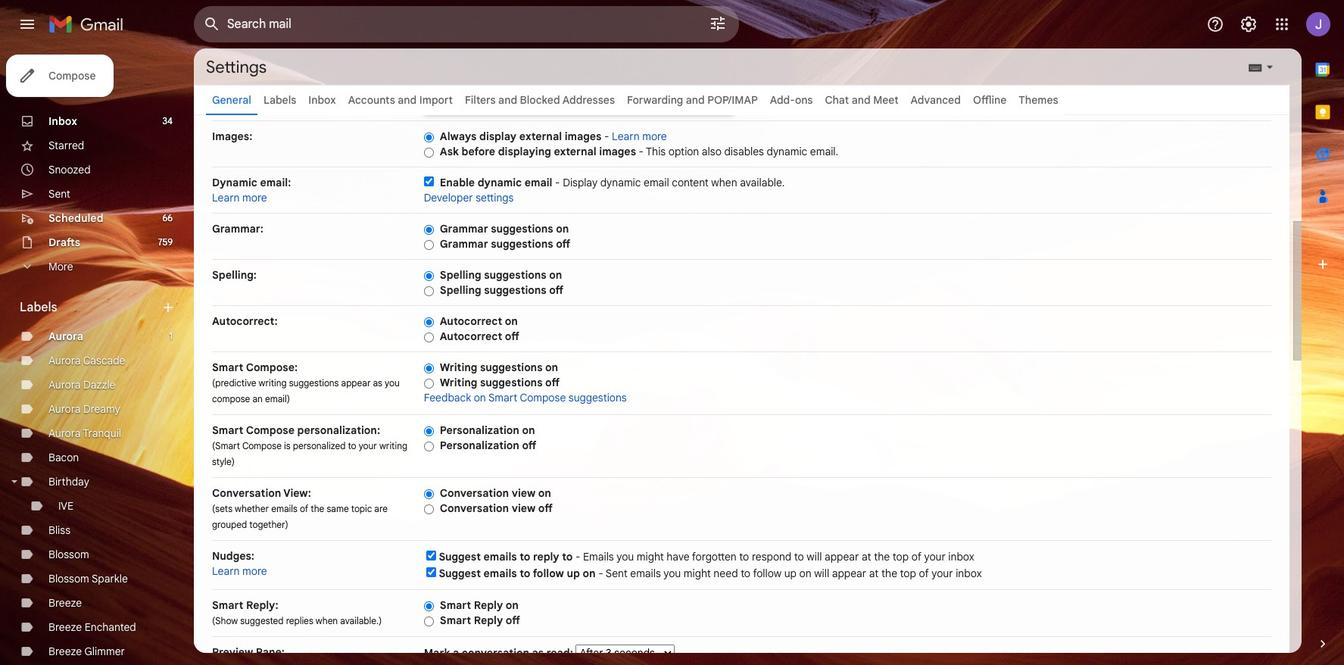 Task type: describe. For each thing, give the bounding box(es) containing it.
enable dynamic email - display dynamic email content when available. developer settings
[[424, 176, 785, 205]]

of inside conversation view: (sets whether emails of the same topic are grouped together)
[[300, 503, 308, 514]]

breeze glimmer link
[[48, 645, 125, 658]]

whether
[[235, 503, 269, 514]]

nudges: learn more
[[212, 549, 267, 578]]

advanced search options image
[[703, 8, 733, 39]]

learn inside nudges: learn more
[[212, 564, 240, 578]]

1 vertical spatial your
[[925, 550, 946, 564]]

filters and blocked addresses
[[465, 93, 615, 107]]

suggested
[[240, 615, 284, 626]]

dazzle
[[83, 378, 116, 392]]

0 vertical spatial more
[[643, 130, 667, 143]]

759
[[158, 236, 173, 248]]

Autocorrect off radio
[[424, 332, 434, 343]]

learn more link for dynamic email:
[[212, 191, 267, 205]]

aurora for aurora dazzle
[[48, 378, 81, 392]]

aurora for aurora cascade
[[48, 354, 81, 367]]

offline
[[973, 93, 1007, 107]]

autocorrect:
[[212, 314, 278, 328]]

0 vertical spatial will
[[807, 550, 822, 564]]

sent inside labels navigation
[[48, 187, 70, 201]]

disables
[[725, 145, 764, 158]]

emails down suggest emails to reply to - emails you might have forgotten to respond to will appear at the top of your inbox
[[630, 567, 661, 580]]

developer settings link
[[424, 191, 514, 205]]

(show
[[212, 615, 238, 626]]

and for forwarding
[[686, 93, 705, 107]]

suggestions for spelling suggestions off
[[484, 283, 547, 297]]

and for filters
[[499, 93, 517, 107]]

feedback
[[424, 391, 471, 405]]

1 vertical spatial at
[[869, 567, 879, 580]]

compose down "writing suggestions off"
[[520, 391, 566, 405]]

Writing suggestions off radio
[[424, 378, 434, 389]]

compose left 'is'
[[242, 440, 282, 452]]

0 vertical spatial inbox link
[[309, 93, 336, 107]]

0 vertical spatial inbox
[[949, 550, 975, 564]]

dreamy
[[83, 402, 120, 416]]

1 vertical spatial top
[[900, 567, 917, 580]]

emails inside conversation view: (sets whether emails of the same topic are grouped together)
[[271, 503, 298, 514]]

grammar for grammar suggestions off
[[440, 237, 488, 251]]

view for on
[[512, 486, 536, 500]]

replies
[[286, 615, 313, 626]]

read:
[[547, 646, 573, 660]]

main menu image
[[18, 15, 36, 33]]

aurora for aurora dreamy
[[48, 402, 81, 416]]

filters
[[465, 93, 496, 107]]

birthday link
[[48, 475, 89, 489]]

compose button
[[6, 55, 114, 97]]

aurora for aurora 'link'
[[48, 330, 83, 343]]

your inside the smart compose personalization: (smart compose is personalized to your writing style)
[[359, 440, 377, 452]]

and for chat
[[852, 93, 871, 107]]

off for spelling suggestions on
[[549, 283, 564, 297]]

bliss
[[48, 523, 70, 537]]

- down emails
[[599, 567, 603, 580]]

grammar:
[[212, 222, 264, 236]]

writing for writing suggestions on
[[440, 361, 478, 374]]

displaying
[[498, 145, 551, 158]]

0 vertical spatial learn more link
[[612, 130, 667, 143]]

personalization:
[[297, 423, 380, 437]]

1 vertical spatial might
[[684, 567, 711, 580]]

select input tool image
[[1266, 61, 1275, 72]]

2 vertical spatial appear
[[832, 567, 867, 580]]

writing inside smart compose: (predictive writing suggestions appear as you compose an email)
[[259, 377, 287, 389]]

1 follow from the left
[[533, 567, 564, 580]]

grammar suggestions on
[[440, 222, 569, 236]]

gmail image
[[48, 9, 131, 39]]

suggestions for grammar suggestions off
[[491, 237, 553, 251]]

pop/imap
[[708, 93, 758, 107]]

Grammar suggestions on radio
[[424, 224, 434, 235]]

need
[[714, 567, 738, 580]]

accounts
[[348, 93, 395, 107]]

starred link
[[48, 139, 84, 152]]

starred
[[48, 139, 84, 152]]

to left 'respond'
[[740, 550, 749, 564]]

themes link
[[1019, 93, 1059, 107]]

labels heading
[[20, 300, 161, 315]]

1 horizontal spatial dynamic
[[600, 176, 641, 189]]

Autocorrect on radio
[[424, 317, 434, 328]]

Search mail text field
[[227, 17, 667, 32]]

Grammar suggestions off radio
[[424, 239, 434, 251]]

to up smart reply off
[[520, 567, 531, 580]]

off up writing suggestions on
[[505, 330, 520, 343]]

advanced
[[911, 93, 961, 107]]

Writing suggestions on radio
[[424, 363, 434, 374]]

labels link
[[264, 93, 296, 107]]

suggestions inside smart compose: (predictive writing suggestions appear as you compose an email)
[[289, 377, 339, 389]]

compose up 'is'
[[246, 423, 295, 437]]

images:
[[212, 130, 252, 143]]

enable
[[440, 176, 475, 189]]

offline link
[[973, 93, 1007, 107]]

settings image
[[1240, 15, 1258, 33]]

together)
[[249, 519, 289, 530]]

spelling suggestions on
[[440, 268, 562, 282]]

view for off
[[512, 502, 536, 515]]

bacon link
[[48, 451, 79, 464]]

compose inside button
[[48, 69, 96, 83]]

suggest for suggest emails to follow up on - sent emails you might need to follow up on will appear at the top of your inbox
[[439, 567, 481, 580]]

breeze for breeze glimmer
[[48, 645, 82, 658]]

labels for labels link
[[264, 93, 296, 107]]

- left this
[[639, 145, 644, 158]]

writing suggestions off
[[440, 376, 560, 389]]

have
[[667, 550, 690, 564]]

Spelling suggestions off radio
[[424, 285, 434, 297]]

2 horizontal spatial dynamic
[[767, 145, 808, 158]]

- up ask before displaying external images - this option also disables dynamic email.
[[605, 130, 609, 143]]

breeze enchanted
[[48, 620, 136, 634]]

suggestions for grammar suggestions on
[[491, 222, 553, 236]]

forwarding and pop/imap link
[[627, 93, 758, 107]]

suggest emails to follow up on - sent emails you might need to follow up on will appear at the top of your inbox
[[439, 567, 982, 580]]

feedback on smart compose suggestions
[[424, 391, 627, 405]]

style)
[[212, 456, 235, 467]]

1 vertical spatial the
[[874, 550, 890, 564]]

conversation for conversation view: (sets whether emails of the same topic are grouped together)
[[212, 486, 281, 500]]

the inside conversation view: (sets whether emails of the same topic are grouped together)
[[311, 503, 324, 514]]

as inside smart compose: (predictive writing suggestions appear as you compose an email)
[[373, 377, 383, 389]]

ive link
[[58, 499, 74, 513]]

blossom sparkle
[[48, 572, 128, 586]]

(sets
[[212, 503, 233, 514]]

add-ons
[[770, 93, 813, 107]]

1 vertical spatial of
[[912, 550, 922, 564]]

support image
[[1207, 15, 1225, 33]]

Conversation view off radio
[[424, 504, 434, 515]]

spelling suggestions off
[[440, 283, 564, 297]]

more button
[[0, 255, 182, 279]]

aurora cascade
[[48, 354, 125, 367]]

before
[[462, 145, 495, 158]]

snoozed link
[[48, 163, 91, 177]]

spelling:
[[212, 268, 257, 282]]

content
[[672, 176, 709, 189]]

compose
[[212, 393, 250, 405]]

blocked
[[520, 93, 560, 107]]

you for as
[[385, 377, 400, 389]]

add-ons link
[[770, 93, 813, 107]]

dynamic
[[212, 176, 257, 189]]

smart for smart compose: (predictive writing suggestions appear as you compose an email)
[[212, 361, 243, 374]]

0 horizontal spatial inbox link
[[48, 114, 77, 128]]

grammar suggestions off
[[440, 237, 571, 251]]

breeze link
[[48, 596, 82, 610]]

preview
[[212, 645, 253, 659]]

a
[[453, 646, 459, 660]]

emails
[[583, 550, 614, 564]]

smart down "writing suggestions off"
[[489, 391, 518, 405]]

off for writing suggestions on
[[545, 376, 560, 389]]

scheduled
[[48, 211, 103, 225]]

smart for smart reply off
[[440, 614, 471, 627]]

Ask before displaying external images radio
[[424, 147, 434, 158]]

to right 'respond'
[[795, 550, 804, 564]]

personalization for personalization off
[[440, 439, 520, 452]]

34
[[163, 115, 173, 127]]

forwarding
[[627, 93, 683, 107]]

available.)
[[340, 615, 382, 626]]

more inside dynamic email: learn more
[[242, 191, 267, 205]]

to right reply at bottom
[[562, 550, 573, 564]]

Smart Reply on radio
[[424, 601, 434, 612]]



Task type: vqa. For each thing, say whether or not it's contained in the screenshot.
time.
no



Task type: locate. For each thing, give the bounding box(es) containing it.
more
[[48, 260, 73, 273]]

smart inside the smart compose personalization: (smart compose is personalized to your writing style)
[[212, 423, 243, 437]]

forgotten
[[692, 550, 737, 564]]

1 horizontal spatial labels
[[264, 93, 296, 107]]

spelling right spelling suggestions off radio
[[440, 283, 481, 297]]

labels for labels 'heading'
[[20, 300, 57, 315]]

2 vertical spatial breeze
[[48, 645, 82, 658]]

when inside enable dynamic email - display dynamic email content when available. developer settings
[[712, 176, 738, 189]]

grammar
[[440, 222, 488, 236], [440, 237, 488, 251]]

also
[[702, 145, 722, 158]]

are
[[374, 503, 388, 514]]

1 vertical spatial images
[[599, 145, 636, 158]]

1 horizontal spatial inbox link
[[309, 93, 336, 107]]

2 view from the top
[[512, 502, 536, 515]]

1 vertical spatial inbox
[[956, 567, 982, 580]]

1 suggest from the top
[[439, 550, 481, 564]]

writing inside the smart compose personalization: (smart compose is personalized to your writing style)
[[380, 440, 408, 452]]

reply:
[[246, 598, 278, 612]]

breeze for breeze enchanted
[[48, 620, 82, 634]]

inbox for inbox link to the top
[[309, 93, 336, 107]]

compose down gmail image in the left top of the page
[[48, 69, 96, 83]]

cascade
[[83, 354, 125, 367]]

follow down 'respond'
[[753, 567, 782, 580]]

0 vertical spatial the
[[311, 503, 324, 514]]

1 breeze from the top
[[48, 596, 82, 610]]

appear inside smart compose: (predictive writing suggestions appear as you compose an email)
[[341, 377, 371, 389]]

emails up smart reply on
[[484, 567, 517, 580]]

1 personalization from the top
[[440, 423, 520, 437]]

when inside smart reply: (show suggested replies when available.)
[[316, 615, 338, 626]]

personalization down personalization on in the bottom of the page
[[440, 439, 520, 452]]

bliss link
[[48, 523, 70, 537]]

grouped
[[212, 519, 247, 530]]

0 vertical spatial images
[[565, 130, 602, 143]]

autocorrect for autocorrect off
[[440, 330, 502, 343]]

2 grammar from the top
[[440, 237, 488, 251]]

- left 'display'
[[555, 176, 560, 189]]

addresses
[[563, 93, 615, 107]]

spelling for spelling suggestions off
[[440, 283, 481, 297]]

conversation for conversation view off
[[440, 502, 509, 515]]

2 vertical spatial learn more link
[[212, 564, 267, 578]]

2 follow from the left
[[753, 567, 782, 580]]

off down grammar suggestions on
[[556, 237, 571, 251]]

1 horizontal spatial follow
[[753, 567, 782, 580]]

None search field
[[194, 6, 739, 42]]

email
[[525, 176, 553, 189], [644, 176, 669, 189]]

0 horizontal spatial as
[[373, 377, 383, 389]]

birthday
[[48, 475, 89, 489]]

conversation
[[462, 646, 530, 660]]

sent down emails
[[606, 567, 628, 580]]

more down nudges:
[[242, 564, 267, 578]]

smart up (show
[[212, 598, 243, 612]]

0 vertical spatial sent
[[48, 187, 70, 201]]

0 vertical spatial learn
[[612, 130, 640, 143]]

reply down smart reply on
[[474, 614, 503, 627]]

ask before displaying external images - this option also disables dynamic email.
[[440, 145, 839, 158]]

spelling
[[440, 268, 481, 282], [440, 283, 481, 297]]

external down always display external images - learn more
[[554, 145, 597, 158]]

breeze down breeze enchanted
[[48, 645, 82, 658]]

1 vertical spatial view
[[512, 502, 536, 515]]

1 email from the left
[[525, 176, 553, 189]]

developer
[[424, 191, 473, 205]]

0 vertical spatial reply
[[474, 598, 503, 612]]

Always display external images radio
[[424, 132, 434, 143]]

66
[[162, 212, 173, 223]]

1 up from the left
[[567, 567, 580, 580]]

writing
[[259, 377, 287, 389], [380, 440, 408, 452]]

off up reply at bottom
[[538, 502, 553, 515]]

display
[[480, 130, 517, 143]]

aurora link
[[48, 330, 83, 343]]

1 vertical spatial inbox
[[48, 114, 77, 128]]

add-
[[770, 93, 795, 107]]

off for smart reply on
[[506, 614, 520, 627]]

top
[[893, 550, 909, 564], [900, 567, 917, 580]]

smart reply off
[[440, 614, 520, 627]]

writing up feedback
[[440, 376, 478, 389]]

1 grammar from the top
[[440, 222, 488, 236]]

1 vertical spatial sent
[[606, 567, 628, 580]]

0 vertical spatial as
[[373, 377, 383, 389]]

1 aurora from the top
[[48, 330, 83, 343]]

mark a conversation as read:
[[424, 646, 576, 660]]

and right "chat"
[[852, 93, 871, 107]]

when down also
[[712, 176, 738, 189]]

0 vertical spatial suggest
[[439, 550, 481, 564]]

dynamic left email.
[[767, 145, 808, 158]]

1 spelling from the top
[[440, 268, 481, 282]]

2 vertical spatial you
[[664, 567, 681, 580]]

0 vertical spatial of
[[300, 503, 308, 514]]

0 vertical spatial writing
[[259, 377, 287, 389]]

1 horizontal spatial when
[[712, 176, 738, 189]]

you for emails
[[617, 550, 634, 564]]

1 autocorrect from the top
[[440, 314, 502, 328]]

inbox link right labels link
[[309, 93, 336, 107]]

breeze down breeze link
[[48, 620, 82, 634]]

learn more link for nudges:
[[212, 564, 267, 578]]

aurora for aurora tranquil
[[48, 427, 81, 440]]

at
[[862, 550, 872, 564], [869, 567, 879, 580]]

preview pane:
[[212, 645, 285, 659]]

spelling right spelling suggestions on "radio"
[[440, 268, 481, 282]]

as left writing suggestions off radio
[[373, 377, 383, 389]]

0 horizontal spatial inbox
[[48, 114, 77, 128]]

reply
[[474, 598, 503, 612], [474, 614, 503, 627]]

1 vertical spatial blossom
[[48, 572, 89, 586]]

learn more link down nudges:
[[212, 564, 267, 578]]

off down personalization on in the bottom of the page
[[522, 439, 537, 452]]

sent down snoozed
[[48, 187, 70, 201]]

off up mark a conversation as read:
[[506, 614, 520, 627]]

1 vertical spatial autocorrect
[[440, 330, 502, 343]]

you inside smart compose: (predictive writing suggestions appear as you compose an email)
[[385, 377, 400, 389]]

1 blossom from the top
[[48, 548, 89, 561]]

blossom for blossom link
[[48, 548, 89, 561]]

tab list
[[1302, 48, 1345, 611]]

blossom sparkle link
[[48, 572, 128, 586]]

None checkbox
[[424, 177, 434, 186]]

2 breeze from the top
[[48, 620, 82, 634]]

on
[[556, 222, 569, 236], [549, 268, 562, 282], [505, 314, 518, 328], [545, 361, 558, 374], [474, 391, 486, 405], [522, 423, 535, 437], [538, 486, 551, 500], [583, 567, 596, 580], [800, 567, 812, 580], [506, 598, 519, 612]]

1 horizontal spatial you
[[617, 550, 634, 564]]

autocorrect for autocorrect on
[[440, 314, 502, 328]]

dynamic up settings
[[478, 176, 522, 189]]

more down dynamic at the top of the page
[[242, 191, 267, 205]]

suggestions for writing suggestions on
[[480, 361, 543, 374]]

Personalization on radio
[[424, 426, 434, 437]]

smart inside smart reply: (show suggested replies when available.)
[[212, 598, 243, 612]]

off for conversation view on
[[538, 502, 553, 515]]

chat and meet link
[[825, 93, 899, 107]]

conversation for conversation view on
[[440, 486, 509, 500]]

more inside nudges: learn more
[[242, 564, 267, 578]]

images down addresses at the top left of the page
[[565, 130, 602, 143]]

aurora down aurora dazzle
[[48, 402, 81, 416]]

mark
[[424, 646, 450, 660]]

1 vertical spatial reply
[[474, 614, 503, 627]]

learn more link down dynamic at the top of the page
[[212, 191, 267, 205]]

suggestions for spelling suggestions on
[[484, 268, 547, 282]]

aurora dreamy
[[48, 402, 120, 416]]

grammar right grammar suggestions off 'option'
[[440, 237, 488, 251]]

2 up from the left
[[785, 567, 797, 580]]

autocorrect up autocorrect off
[[440, 314, 502, 328]]

might
[[637, 550, 664, 564], [684, 567, 711, 580]]

conversation down conversation view on
[[440, 502, 509, 515]]

smart right smart reply off radio
[[440, 614, 471, 627]]

dynamic down ask before displaying external images - this option also disables dynamic email.
[[600, 176, 641, 189]]

off up feedback on smart compose suggestions
[[545, 376, 560, 389]]

always display external images - learn more
[[440, 130, 667, 143]]

0 vertical spatial external
[[520, 130, 562, 143]]

2 and from the left
[[499, 93, 517, 107]]

None checkbox
[[426, 551, 436, 561], [426, 567, 436, 577], [426, 551, 436, 561], [426, 567, 436, 577]]

nudges:
[[212, 549, 255, 563]]

suggest for suggest emails to reply to - emails you might have forgotten to respond to will appear at the top of your inbox
[[439, 550, 481, 564]]

off down spelling suggestions on
[[549, 283, 564, 297]]

email)
[[265, 393, 290, 405]]

0 vertical spatial top
[[893, 550, 909, 564]]

0 horizontal spatial you
[[385, 377, 400, 389]]

aurora dreamy link
[[48, 402, 120, 416]]

0 vertical spatial you
[[385, 377, 400, 389]]

3 aurora from the top
[[48, 378, 81, 392]]

2 suggest from the top
[[439, 567, 481, 580]]

import
[[420, 93, 453, 107]]

1 vertical spatial learn more link
[[212, 191, 267, 205]]

inbox inside labels navigation
[[48, 114, 77, 128]]

aurora cascade link
[[48, 354, 125, 367]]

1 vertical spatial inbox link
[[48, 114, 77, 128]]

sent link
[[48, 187, 70, 201]]

blossom down bliss
[[48, 548, 89, 561]]

scheduled link
[[48, 211, 103, 225]]

2 horizontal spatial you
[[664, 567, 681, 580]]

Smart Reply off radio
[[424, 616, 434, 627]]

and left pop/imap
[[686, 93, 705, 107]]

aurora up the aurora cascade link
[[48, 330, 83, 343]]

1 vertical spatial writing
[[440, 376, 478, 389]]

writing left personalization off radio
[[380, 440, 408, 452]]

smart reply: (show suggested replies when available.)
[[212, 598, 382, 626]]

learn down nudges:
[[212, 564, 240, 578]]

2 vertical spatial learn
[[212, 564, 240, 578]]

2 vertical spatial your
[[932, 567, 953, 580]]

you left writing suggestions off radio
[[385, 377, 400, 389]]

2 vertical spatial more
[[242, 564, 267, 578]]

conversation view off
[[440, 502, 553, 515]]

2 aurora from the top
[[48, 354, 81, 367]]

suggest emails to reply to - emails you might have forgotten to respond to will appear at the top of your inbox
[[439, 550, 975, 564]]

2 personalization from the top
[[440, 439, 520, 452]]

1 horizontal spatial up
[[785, 567, 797, 580]]

1 horizontal spatial might
[[684, 567, 711, 580]]

email down displaying
[[525, 176, 553, 189]]

2 email from the left
[[644, 176, 669, 189]]

is
[[284, 440, 291, 452]]

labels up aurora 'link'
[[20, 300, 57, 315]]

1 horizontal spatial inbox
[[309, 93, 336, 107]]

to down personalization:
[[348, 440, 357, 452]]

conversation view on
[[440, 486, 551, 500]]

chat
[[825, 93, 849, 107]]

1 vertical spatial will
[[814, 567, 830, 580]]

0 vertical spatial view
[[512, 486, 536, 500]]

smart for smart reply on
[[440, 598, 471, 612]]

0 vertical spatial grammar
[[440, 222, 488, 236]]

inbox right labels link
[[309, 93, 336, 107]]

off for grammar suggestions on
[[556, 237, 571, 251]]

reply for on
[[474, 598, 503, 612]]

1 vertical spatial when
[[316, 615, 338, 626]]

accounts and import link
[[348, 93, 453, 107]]

breeze enchanted link
[[48, 620, 136, 634]]

when right replies
[[316, 615, 338, 626]]

grammar down developer settings link
[[440, 222, 488, 236]]

0 vertical spatial your
[[359, 440, 377, 452]]

you
[[385, 377, 400, 389], [617, 550, 634, 564], [664, 567, 681, 580]]

learn up ask before displaying external images - this option also disables dynamic email.
[[612, 130, 640, 143]]

1 vertical spatial as
[[532, 646, 544, 660]]

0 vertical spatial when
[[712, 176, 738, 189]]

to left reply at bottom
[[520, 550, 531, 564]]

0 vertical spatial writing
[[440, 361, 478, 374]]

conversation inside conversation view: (sets whether emails of the same topic are grouped together)
[[212, 486, 281, 500]]

learn more link
[[612, 130, 667, 143], [212, 191, 267, 205], [212, 564, 267, 578]]

2 spelling from the top
[[440, 283, 481, 297]]

4 aurora from the top
[[48, 402, 81, 416]]

1 horizontal spatial sent
[[606, 567, 628, 580]]

available.
[[740, 176, 785, 189]]

smart compose personalization: (smart compose is personalized to your writing style)
[[212, 423, 408, 467]]

0 horizontal spatial writing
[[259, 377, 287, 389]]

autocorrect down 'autocorrect on' on the top
[[440, 330, 502, 343]]

you down have
[[664, 567, 681, 580]]

2 writing from the top
[[440, 376, 478, 389]]

smart inside smart compose: (predictive writing suggestions appear as you compose an email)
[[212, 361, 243, 374]]

(predictive
[[212, 377, 256, 389]]

to inside the smart compose personalization: (smart compose is personalized to your writing style)
[[348, 440, 357, 452]]

general link
[[212, 93, 251, 107]]

grammar for grammar suggestions on
[[440, 222, 488, 236]]

1 vertical spatial you
[[617, 550, 634, 564]]

ive
[[58, 499, 74, 513]]

personalization for personalization on
[[440, 423, 520, 437]]

more up this
[[643, 130, 667, 143]]

0 vertical spatial labels
[[264, 93, 296, 107]]

and for accounts
[[398, 93, 417, 107]]

settings
[[476, 191, 514, 205]]

reply
[[533, 550, 560, 564]]

1 reply from the top
[[474, 598, 503, 612]]

spelling for spelling suggestions on
[[440, 268, 481, 282]]

themes
[[1019, 93, 1059, 107]]

inbox for the leftmost inbox link
[[48, 114, 77, 128]]

0 horizontal spatial sent
[[48, 187, 70, 201]]

- inside enable dynamic email - display dynamic email content when available. developer settings
[[555, 176, 560, 189]]

1 vertical spatial spelling
[[440, 283, 481, 297]]

smart right smart reply on radio
[[440, 598, 471, 612]]

labels navigation
[[0, 48, 194, 665]]

forwarding and pop/imap
[[627, 93, 758, 107]]

you right emails
[[617, 550, 634, 564]]

0 horizontal spatial might
[[637, 550, 664, 564]]

1 vertical spatial more
[[242, 191, 267, 205]]

0 vertical spatial might
[[637, 550, 664, 564]]

aurora up aurora dreamy
[[48, 378, 81, 392]]

meet
[[874, 93, 899, 107]]

aurora down aurora 'link'
[[48, 354, 81, 367]]

learn inside dynamic email: learn more
[[212, 191, 240, 205]]

and right filters
[[499, 93, 517, 107]]

reply up smart reply off
[[474, 598, 503, 612]]

0 horizontal spatial up
[[567, 567, 580, 580]]

1 horizontal spatial writing
[[380, 440, 408, 452]]

reply for off
[[474, 614, 503, 627]]

Conversation view on radio
[[424, 488, 434, 500]]

1 vertical spatial grammar
[[440, 237, 488, 251]]

3 breeze from the top
[[48, 645, 82, 658]]

writing right "writing suggestions on" radio
[[440, 361, 478, 374]]

breeze down blossom sparkle link
[[48, 596, 82, 610]]

0 vertical spatial personalization
[[440, 423, 520, 437]]

2 vertical spatial the
[[882, 567, 898, 580]]

learn more link up ask before displaying external images - this option also disables dynamic email.
[[612, 130, 667, 143]]

and left import
[[398, 93, 417, 107]]

- left emails
[[576, 550, 581, 564]]

2 blossom from the top
[[48, 572, 89, 586]]

autocorrect on
[[440, 314, 518, 328]]

2 autocorrect from the top
[[440, 330, 502, 343]]

smart for smart reply: (show suggested replies when available.)
[[212, 598, 243, 612]]

smart up (predictive
[[212, 361, 243, 374]]

smart for smart compose personalization: (smart compose is personalized to your writing style)
[[212, 423, 243, 437]]

0 vertical spatial blossom
[[48, 548, 89, 561]]

1 view from the top
[[512, 486, 536, 500]]

1 vertical spatial suggest
[[439, 567, 481, 580]]

1 vertical spatial writing
[[380, 440, 408, 452]]

breeze for breeze link
[[48, 596, 82, 610]]

email down this
[[644, 176, 669, 189]]

labels inside navigation
[[20, 300, 57, 315]]

more
[[643, 130, 667, 143], [242, 191, 267, 205], [242, 564, 267, 578]]

might left have
[[637, 550, 664, 564]]

0 vertical spatial appear
[[341, 377, 371, 389]]

3 and from the left
[[686, 93, 705, 107]]

0 vertical spatial at
[[862, 550, 872, 564]]

2 vertical spatial of
[[919, 567, 929, 580]]

compose:
[[246, 361, 298, 374]]

drafts link
[[48, 236, 80, 249]]

labels
[[264, 93, 296, 107], [20, 300, 57, 315]]

smart
[[212, 361, 243, 374], [489, 391, 518, 405], [212, 423, 243, 437], [212, 598, 243, 612], [440, 598, 471, 612], [440, 614, 471, 627]]

1 writing from the top
[[440, 361, 478, 374]]

might down suggest emails to reply to - emails you might have forgotten to respond to will appear at the top of your inbox
[[684, 567, 711, 580]]

view down conversation view on
[[512, 502, 536, 515]]

follow
[[533, 567, 564, 580], [753, 567, 782, 580]]

4 and from the left
[[852, 93, 871, 107]]

conversation up conversation view off
[[440, 486, 509, 500]]

emails down view:
[[271, 503, 298, 514]]

conversation view: (sets whether emails of the same topic are grouped together)
[[212, 486, 388, 530]]

labels right general link
[[264, 93, 296, 107]]

conversation up whether
[[212, 486, 281, 500]]

0 vertical spatial autocorrect
[[440, 314, 502, 328]]

2 reply from the top
[[474, 614, 503, 627]]

5 aurora from the top
[[48, 427, 81, 440]]

1 vertical spatial breeze
[[48, 620, 82, 634]]

aurora up bacon link
[[48, 427, 81, 440]]

email.
[[810, 145, 839, 158]]

suggestions for writing suggestions off
[[480, 376, 543, 389]]

smart up (smart
[[212, 423, 243, 437]]

0 horizontal spatial dynamic
[[478, 176, 522, 189]]

0 vertical spatial inbox
[[309, 93, 336, 107]]

emails left reply at bottom
[[484, 550, 517, 564]]

Spelling suggestions on radio
[[424, 270, 434, 282]]

view up conversation view off
[[512, 486, 536, 500]]

1 horizontal spatial email
[[644, 176, 669, 189]]

inbox
[[309, 93, 336, 107], [48, 114, 77, 128]]

personalized
[[293, 440, 346, 452]]

external up displaying
[[520, 130, 562, 143]]

1 vertical spatial learn
[[212, 191, 240, 205]]

to right need
[[741, 567, 751, 580]]

inbox link up starred
[[48, 114, 77, 128]]

same
[[327, 503, 349, 514]]

learn down dynamic at the top of the page
[[212, 191, 240, 205]]

blossom link
[[48, 548, 89, 561]]

will
[[807, 550, 822, 564], [814, 567, 830, 580]]

0 horizontal spatial email
[[525, 176, 553, 189]]

1 horizontal spatial as
[[532, 646, 544, 660]]

1 vertical spatial personalization
[[440, 439, 520, 452]]

email:
[[260, 176, 291, 189]]

search mail image
[[198, 11, 226, 38]]

personalization
[[440, 423, 520, 437], [440, 439, 520, 452]]

0 horizontal spatial follow
[[533, 567, 564, 580]]

images left this
[[599, 145, 636, 158]]

images
[[565, 130, 602, 143], [599, 145, 636, 158]]

1 and from the left
[[398, 93, 417, 107]]

blossom down blossom link
[[48, 572, 89, 586]]

1 vertical spatial appear
[[825, 550, 859, 564]]

0 vertical spatial spelling
[[440, 268, 481, 282]]

general
[[212, 93, 251, 107]]

as left read:
[[532, 646, 544, 660]]

aurora tranquil link
[[48, 427, 121, 440]]

1 vertical spatial labels
[[20, 300, 57, 315]]

0 horizontal spatial labels
[[20, 300, 57, 315]]

personalization up personalization off
[[440, 423, 520, 437]]

writing down compose:
[[259, 377, 287, 389]]

this
[[646, 145, 666, 158]]

blossom for blossom sparkle
[[48, 572, 89, 586]]

smart reply on
[[440, 598, 519, 612]]

writing for writing suggestions off
[[440, 376, 478, 389]]

inbox up starred
[[48, 114, 77, 128]]

Personalization off radio
[[424, 441, 434, 452]]

suggest
[[439, 550, 481, 564], [439, 567, 481, 580]]

1 vertical spatial external
[[554, 145, 597, 158]]

0 vertical spatial breeze
[[48, 596, 82, 610]]



